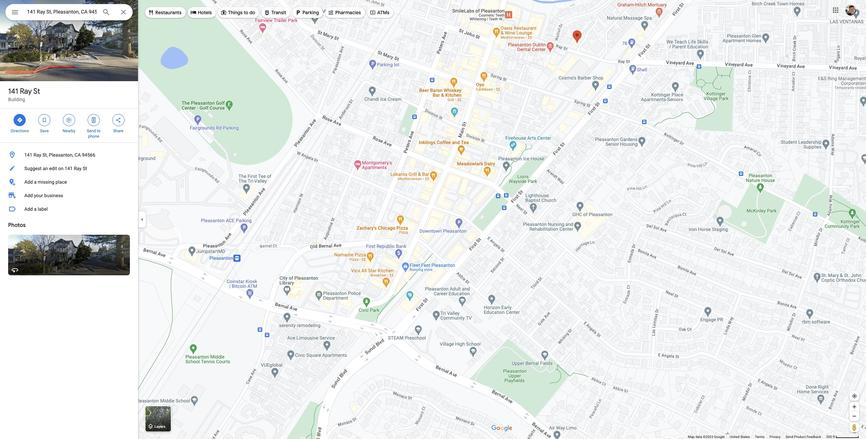 Task type: describe. For each thing, give the bounding box(es) containing it.
save
[[40, 129, 49, 133]]


[[41, 116, 47, 124]]

building
[[8, 97, 25, 102]]

none field inside 141 ray st, pleasanton, ca 94566 field
[[27, 8, 97, 16]]


[[295, 9, 301, 16]]

141 ray st, pleasanton, ca 94566 button
[[0, 148, 138, 162]]

map
[[689, 435, 695, 439]]

141 ray st building
[[8, 87, 40, 102]]

show street view coverage image
[[850, 423, 860, 433]]

google account: ben chafik  
(ben.chafik@adept.ai) image
[[846, 5, 857, 15]]

141 inside suggest an edit on 141 ray st button
[[65, 166, 73, 171]]

a for missing
[[34, 179, 37, 185]]


[[17, 116, 23, 124]]

141 Ray St, Pleasanton, CA 94566 field
[[5, 4, 133, 20]]

st inside button
[[83, 166, 87, 171]]

add a missing place
[[24, 179, 67, 185]]

st inside 141 ray st building
[[33, 87, 40, 96]]

data
[[696, 435, 703, 439]]

200
[[827, 435, 833, 439]]

add a label button
[[0, 202, 138, 216]]

your
[[34, 193, 43, 198]]

 parking
[[295, 9, 319, 16]]

send product feedback button
[[786, 435, 822, 440]]


[[115, 116, 121, 124]]

141 ray st, pleasanton, ca 94566
[[24, 152, 95, 158]]

 pharmacies
[[328, 9, 361, 16]]

footer inside google maps element
[[689, 435, 827, 440]]

label
[[38, 207, 48, 212]]


[[148, 9, 154, 16]]

feedback
[[807, 435, 822, 439]]

hotels
[[198, 9, 212, 16]]

layers
[[155, 425, 166, 429]]

ray for st
[[20, 87, 32, 96]]

atms
[[378, 9, 390, 16]]

transit
[[272, 9, 286, 16]]

terms
[[756, 435, 765, 439]]

200 ft button
[[827, 435, 860, 439]]

to inside  things to do
[[244, 9, 249, 16]]

94566
[[82, 152, 95, 158]]

a for label
[[34, 207, 37, 212]]


[[328, 9, 334, 16]]

actions for 141 ray st region
[[0, 109, 138, 143]]

directions
[[11, 129, 29, 133]]

add a missing place button
[[0, 175, 138, 189]]

ca
[[75, 152, 81, 158]]

add for add a missing place
[[24, 179, 33, 185]]

to inside send to phone
[[97, 129, 101, 133]]

share
[[113, 129, 124, 133]]

141 for st,
[[24, 152, 32, 158]]

collapse side panel image
[[138, 216, 146, 223]]



Task type: locate. For each thing, give the bounding box(es) containing it.
1 horizontal spatial send
[[786, 435, 794, 439]]

a
[[34, 179, 37, 185], [34, 207, 37, 212]]

 things to do
[[221, 9, 255, 16]]

place
[[56, 179, 67, 185]]

 restaurants
[[148, 9, 182, 16]]

1 horizontal spatial ray
[[34, 152, 41, 158]]

states
[[741, 435, 751, 439]]

product
[[795, 435, 807, 439]]

0 vertical spatial send
[[87, 129, 96, 133]]

2 add from the top
[[24, 193, 33, 198]]

nearby
[[63, 129, 75, 133]]

suggest an edit on 141 ray st
[[24, 166, 87, 171]]

google maps element
[[0, 0, 867, 440]]


[[91, 116, 97, 124]]

0 vertical spatial add
[[24, 179, 33, 185]]

ray down ca
[[74, 166, 82, 171]]

on
[[58, 166, 64, 171]]

a left label
[[34, 207, 37, 212]]

st
[[33, 87, 40, 96], [83, 166, 87, 171]]

united states
[[730, 435, 751, 439]]

footer containing map data ©2023 google
[[689, 435, 827, 440]]

141 up suggest
[[24, 152, 32, 158]]

 button
[[5, 4, 24, 22]]

photos
[[8, 222, 26, 229]]

add left your at the top left of the page
[[24, 193, 33, 198]]

 atms
[[370, 9, 390, 16]]


[[66, 116, 72, 124]]

add down suggest
[[24, 179, 33, 185]]


[[191, 9, 197, 16]]

2 vertical spatial ray
[[74, 166, 82, 171]]

restaurants
[[155, 9, 182, 16]]

141 right on
[[65, 166, 73, 171]]


[[11, 7, 19, 17]]

ray up building
[[20, 87, 32, 96]]

send for send product feedback
[[786, 435, 794, 439]]

0 horizontal spatial ray
[[20, 87, 32, 96]]

send up phone
[[87, 129, 96, 133]]

1 vertical spatial 141
[[24, 152, 32, 158]]

©2023
[[704, 435, 714, 439]]

 hotels
[[191, 9, 212, 16]]

 transit
[[264, 9, 286, 16]]

add for add a label
[[24, 207, 33, 212]]

zoom out image
[[853, 414, 858, 419]]

0 vertical spatial st
[[33, 87, 40, 96]]

united states button
[[730, 435, 751, 440]]

1 vertical spatial add
[[24, 193, 33, 198]]

do
[[250, 9, 255, 16]]

1 vertical spatial send
[[786, 435, 794, 439]]


[[221, 9, 227, 16]]


[[370, 9, 376, 16]]

add left label
[[24, 207, 33, 212]]

an
[[43, 166, 48, 171]]

edit
[[49, 166, 57, 171]]

141
[[8, 87, 18, 96], [24, 152, 32, 158], [65, 166, 73, 171]]

141 inside button
[[24, 152, 32, 158]]

141 ray st main content
[[0, 0, 138, 440]]

1 vertical spatial st
[[83, 166, 87, 171]]

send
[[87, 129, 96, 133], [786, 435, 794, 439]]

terms button
[[756, 435, 765, 440]]

2 vertical spatial add
[[24, 207, 33, 212]]

to
[[244, 9, 249, 16], [97, 129, 101, 133]]

0 horizontal spatial send
[[87, 129, 96, 133]]

business
[[44, 193, 63, 198]]

2 horizontal spatial ray
[[74, 166, 82, 171]]

send for send to phone
[[87, 129, 96, 133]]

1 vertical spatial ray
[[34, 152, 41, 158]]

parking
[[303, 9, 319, 16]]

0 horizontal spatial st
[[33, 87, 40, 96]]

0 vertical spatial ray
[[20, 87, 32, 96]]

send inside send to phone
[[87, 129, 96, 133]]

0 vertical spatial 141
[[8, 87, 18, 96]]

show your location image
[[852, 393, 858, 400]]

add inside add a missing place button
[[24, 179, 33, 185]]

google
[[715, 435, 725, 439]]

1 vertical spatial a
[[34, 207, 37, 212]]

1 horizontal spatial 141
[[24, 152, 32, 158]]

0 horizontal spatial 141
[[8, 87, 18, 96]]

zoom in image
[[853, 405, 858, 410]]

to up phone
[[97, 129, 101, 133]]

send product feedback
[[786, 435, 822, 439]]

add your business link
[[0, 189, 138, 202]]

pharmacies
[[336, 9, 361, 16]]

suggest an edit on 141 ray st button
[[0, 162, 138, 175]]

add
[[24, 179, 33, 185], [24, 193, 33, 198], [24, 207, 33, 212]]

0 vertical spatial to
[[244, 9, 249, 16]]

add your business
[[24, 193, 63, 198]]

141 inside 141 ray st building
[[8, 87, 18, 96]]

1 a from the top
[[34, 179, 37, 185]]

2 a from the top
[[34, 207, 37, 212]]

privacy button
[[770, 435, 781, 440]]

1 horizontal spatial st
[[83, 166, 87, 171]]

send to phone
[[87, 129, 101, 139]]

suggest
[[24, 166, 42, 171]]

200 ft
[[827, 435, 836, 439]]

ray
[[20, 87, 32, 96], [34, 152, 41, 158], [74, 166, 82, 171]]

1 horizontal spatial to
[[244, 9, 249, 16]]

footer
[[689, 435, 827, 440]]

things
[[228, 9, 243, 16]]

ft
[[834, 435, 836, 439]]

0 horizontal spatial to
[[97, 129, 101, 133]]

141 up building
[[8, 87, 18, 96]]

send inside button
[[786, 435, 794, 439]]

141 for st
[[8, 87, 18, 96]]

0 vertical spatial a
[[34, 179, 37, 185]]

add for add your business
[[24, 193, 33, 198]]

None field
[[27, 8, 97, 16]]

united
[[730, 435, 740, 439]]

a left missing
[[34, 179, 37, 185]]

ray left st,
[[34, 152, 41, 158]]

map data ©2023 google
[[689, 435, 725, 439]]

pleasanton,
[[49, 152, 74, 158]]

ray for st,
[[34, 152, 41, 158]]


[[264, 9, 270, 16]]

to left do
[[244, 9, 249, 16]]

 search field
[[5, 4, 133, 22]]

1 vertical spatial to
[[97, 129, 101, 133]]

3 add from the top
[[24, 207, 33, 212]]

1 add from the top
[[24, 179, 33, 185]]

ray inside 141 ray st building
[[20, 87, 32, 96]]

privacy
[[770, 435, 781, 439]]

missing
[[38, 179, 54, 185]]

2 vertical spatial 141
[[65, 166, 73, 171]]

add a label
[[24, 207, 48, 212]]

add inside add your business link
[[24, 193, 33, 198]]

st,
[[42, 152, 48, 158]]

phone
[[88, 134, 99, 139]]

add inside add a label button
[[24, 207, 33, 212]]

send left product
[[786, 435, 794, 439]]

2 horizontal spatial 141
[[65, 166, 73, 171]]



Task type: vqa. For each thing, say whether or not it's contained in the screenshot.
St,'s 'Ray'
yes



